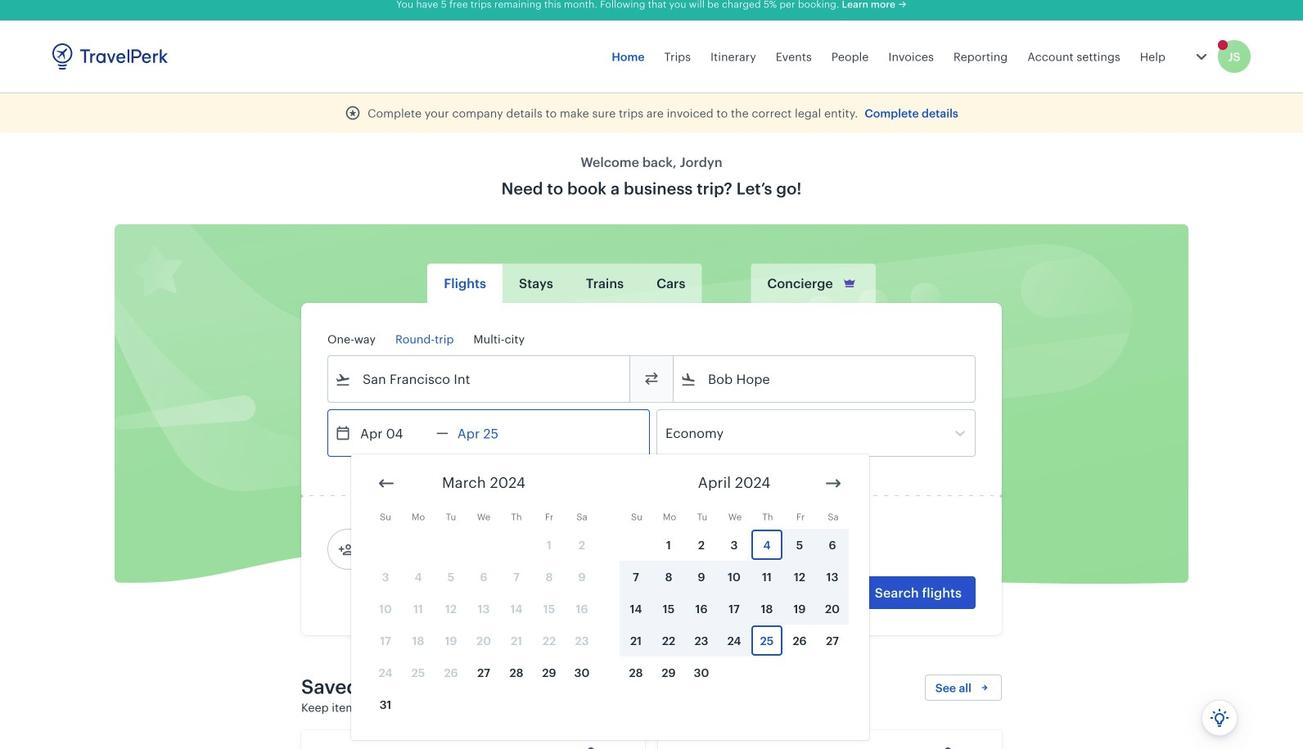 Task type: vqa. For each thing, say whether or not it's contained in the screenshot.
Move forward to switch to the next month. 'image'
yes



Task type: describe. For each thing, give the bounding box(es) containing it.
Depart text field
[[351, 410, 437, 456]]

Return text field
[[449, 410, 534, 456]]

From search field
[[351, 366, 609, 392]]

calendar application
[[351, 455, 1304, 740]]

move backward to switch to the previous month. image
[[377, 474, 396, 493]]



Task type: locate. For each thing, give the bounding box(es) containing it.
move forward to switch to the next month. image
[[824, 474, 844, 493]]

To search field
[[697, 366, 954, 392]]



